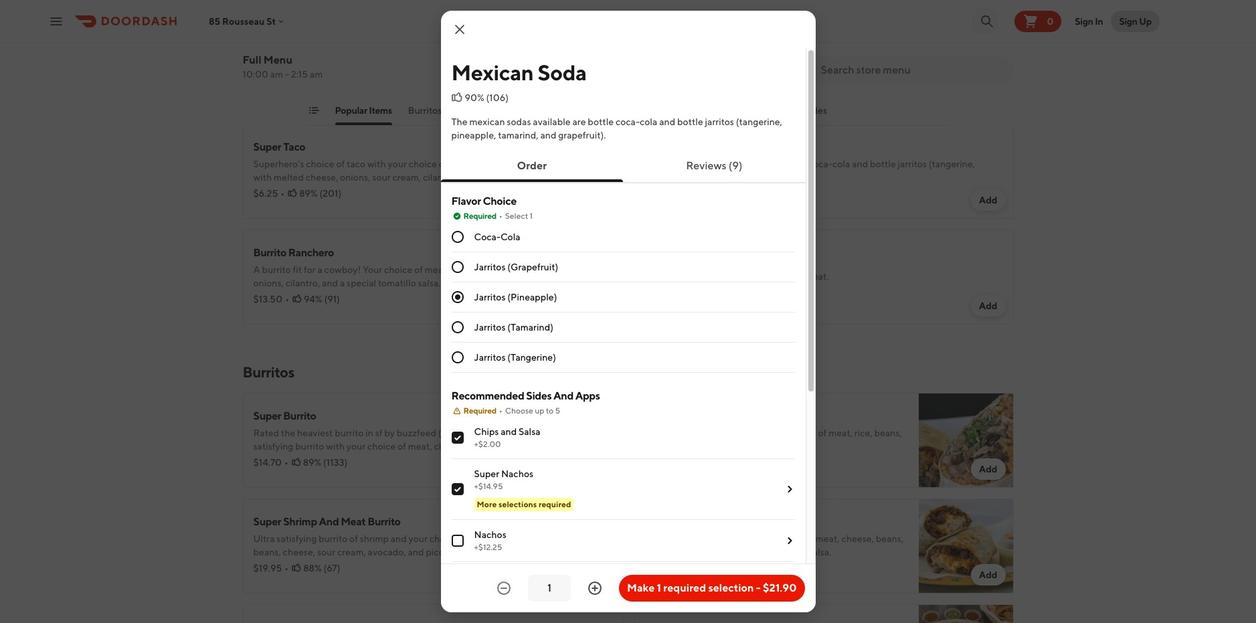 Task type: describe. For each thing, give the bounding box(es) containing it.
quesadillas
[[498, 105, 548, 116]]

gallo inside "super burrito rated the heaviest burrito in sf by buzzfeed (2015)! ultra satisfying burrito with your choice of meat, cheese, sour cream, rice, beans, pico de gallo salsa, and avocado."
[[366, 455, 387, 465]]

mexican soda dialog
[[441, 11, 816, 623]]

regular burrito image for super shrimp and meat burrito
[[919, 393, 1014, 488]]

Jarritos (Tamarind) radio
[[452, 321, 464, 333]]

1 horizontal spatial pineapple,
[[644, 172, 689, 183]]

salsa. inside mouth-watering burrito with your choice of meat, rice, beans, onions, cilantro, and pico de gallo salsa.
[[787, 441, 809, 452]]

(300)
[[714, 457, 739, 468]]

2 am from the left
[[310, 69, 323, 80]]

$6.25 •
[[253, 188, 285, 199]]

sign for sign up
[[1120, 16, 1138, 26]]

and for sides
[[554, 390, 574, 402]]

flavor
[[452, 195, 481, 208]]

(grapefruit)
[[508, 262, 559, 272]]

to
[[546, 406, 554, 416]]

select
[[505, 211, 528, 221]]

(2015)!
[[438, 428, 469, 439]]

cheesy
[[296, 53, 326, 64]]

jarritos for jarritos (grapefruit)
[[474, 262, 506, 272]]

rousseau
[[222, 16, 265, 26]]

order
[[517, 159, 547, 172]]

88% (67)
[[303, 563, 340, 574]]

your inside regular quesadilla suiza cheesy quesadilla with your choice of meat.
[[744, 271, 763, 282]]

meat, inside mouth-watering burrito with your choice of meat, rice, beans, onions, cilantro, and pico de gallo salsa.
[[829, 428, 853, 439]]

5
[[555, 406, 560, 416]]

1 horizontal spatial 94% (91)
[[695, 563, 731, 574]]

0
[[1047, 16, 1054, 26]]

(67)
[[324, 563, 340, 574]]

add button for ultra satisfying burrito of shrimp and your choice of meat, rice, beans, cheese, sour cream, avocado, and pico de gallo salsa.
[[580, 564, 615, 586]]

1 horizontal spatial burritos
[[408, 105, 442, 116]]

gallo inside crispy chips with your choice of meat, melted cheese, refried beans, sour cream, avocado, and pico de gallo salsa.
[[816, 66, 836, 77]]

quesadillas button
[[498, 104, 548, 125]]

sf
[[375, 428, 383, 439]]

quesadilla for regular
[[683, 253, 734, 266]]

1 vertical spatial the mexican sodas available are bottle coca-cola and bottle jarritos (tangerine, pineapple, tamarind, and grapefruit).
[[644, 159, 975, 183]]

0 horizontal spatial burritos
[[243, 364, 294, 381]]

0 vertical spatial your
[[363, 264, 382, 275]]

1 vertical spatial burrito ranchero image
[[919, 499, 1014, 594]]

1 vertical spatial grapefruit).
[[751, 172, 799, 183]]

of inside regular quesadilla suiza cheesy quesadilla with your choice of meat.
[[795, 271, 803, 282]]

recommended
[[452, 390, 525, 402]]

satisfying inside "super burrito rated the heaviest burrito in sf by buzzfeed (2015)! ultra satisfying burrito with your choice of meat, cheese, sour cream, rice, beans, pico de gallo salsa, and avocado."
[[253, 441, 294, 452]]

jarritos inside mexican soda 'dialog'
[[705, 116, 734, 127]]

and inside the chips and salsa +$2.00
[[501, 426, 517, 437]]

1 vertical spatial jarritos
[[898, 159, 927, 169]]

85 rousseau st button
[[209, 16, 287, 26]]

super shrimp and meat burrito image
[[528, 499, 623, 594]]

0 horizontal spatial tomatillo
[[378, 278, 416, 289]]

soda
[[538, 60, 587, 85]]

cola inside mexican soda 'dialog'
[[640, 116, 658, 127]]

super for super nachos
[[474, 469, 500, 479]]

0 horizontal spatial fit
[[293, 264, 302, 275]]

superhero's
[[253, 159, 304, 169]]

1 horizontal spatial for
[[695, 534, 707, 544]]

choice inside "super burrito rated the heaviest burrito in sf by buzzfeed (2015)! ultra satisfying burrito with your choice of meat, cheese, sour cream, rice, beans, pico de gallo salsa, and avocado."
[[368, 441, 396, 452]]

choice
[[483, 195, 517, 208]]

(pineapple)
[[508, 292, 557, 303]]

90% (106)
[[465, 92, 509, 103]]

nachos +$12.25
[[474, 530, 507, 552]]

reviews (9) button
[[665, 153, 764, 179]]

1 vertical spatial ranchero
[[679, 516, 725, 528]]

(9)
[[729, 159, 743, 172]]

reviews (9)
[[686, 159, 743, 172]]

melted inside super taco superhero's choice of taco with your choice of meat, topped with melted cheese, onions, sour cream, cilantro, avocado, and hot sauce. tacos only come with corn tortillas.
[[274, 172, 304, 183]]

by
[[384, 428, 395, 439]]

watering
[[677, 428, 714, 439]]

0 button
[[1015, 10, 1062, 32]]

flavor choice group
[[452, 194, 795, 373]]

$12.95
[[644, 457, 673, 468]]

cheese, inside super taco superhero's choice of taco with your choice of meat, topped with melted cheese, onions, sour cream, cilantro, avocado, and hot sauce. tacos only come with corn tortillas.
[[306, 172, 338, 183]]

1 vertical spatial (91)
[[715, 563, 731, 574]]

full
[[243, 54, 262, 66]]

mexican
[[452, 60, 534, 85]]

de inside crispy chips with your choice of meat, melted cheese, refried beans, sour cream, avocado, and pico de gallo salsa.
[[803, 66, 814, 77]]

regular burrito image for super quesadilla suiza
[[919, 0, 1014, 7]]

cola
[[501, 232, 521, 242]]

with inside crispy chips with your choice of meat, melted cheese, refried beans, sour cream, avocado, and pico de gallo salsa.
[[698, 53, 716, 64]]

onions, inside mouth-watering burrito with your choice of meat, rice, beans, onions, cilantro, and pico de gallo salsa.
[[644, 441, 675, 452]]

sour inside super taco superhero's choice of taco with your choice of meat, topped with melted cheese, onions, sour cream, cilantro, avocado, and hot sauce. tacos only come with corn tortillas.
[[372, 172, 391, 183]]

1 inside 'make 1 required selection - $21.90' button
[[657, 582, 661, 595]]

$14.70 •
[[253, 457, 288, 468]]

rice, inside "super burrito rated the heaviest burrito in sf by buzzfeed (2015)! ultra satisfying burrito with your choice of meat, cheese, sour cream, rice, beans, pico de gallo salsa, and avocado."
[[284, 455, 302, 465]]

recommended sides and apps
[[452, 390, 600, 402]]

89% (1133)
[[303, 457, 348, 468]]

coca-
[[474, 232, 501, 242]]

0 horizontal spatial burrito ranchero image
[[528, 230, 623, 325]]

tempting
[[253, 53, 294, 64]]

1 vertical spatial $13.50 •
[[644, 563, 680, 574]]

super for super taco
[[253, 141, 281, 153]]

reviews
[[686, 159, 727, 172]]

jarritos (pineapple)
[[474, 292, 557, 303]]

with inside "super burrito rated the heaviest burrito in sf by buzzfeed (2015)! ultra satisfying burrito with your choice of meat, cheese, sour cream, rice, beans, pico de gallo salsa, and avocado."
[[326, 441, 345, 452]]

meat, inside super shrimp and meat burrito ultra satisfying burrito of shrimp and your choice of meat, rice, beans, cheese, sour cream, avocado, and pico de gallo salsa.
[[470, 534, 494, 544]]

1 vertical spatial available
[[726, 159, 764, 169]]

your inside mouth-watering burrito with your choice of meat, rice, beans, onions, cilantro, and pico de gallo salsa.
[[767, 428, 786, 439]]

pico inside 'super quesadilla suiza tempting cheesy quesadilla with your choice of meat, sour cream, avocado, and pico de gallo salsa.'
[[342, 66, 360, 77]]

chips and salsa +$2.00
[[474, 426, 541, 449]]

taco
[[347, 159, 366, 169]]

items
[[369, 105, 392, 116]]

0 vertical spatial 94%
[[304, 294, 322, 305]]

more selections required
[[477, 499, 571, 510]]

0 horizontal spatial 94% (91)
[[304, 294, 340, 305]]

sign up link
[[1112, 10, 1160, 32]]

sour inside crispy chips with your choice of meat, melted cheese, refried beans, sour cream, avocado, and pico de gallo salsa.
[[674, 66, 692, 77]]

burrito inside super shrimp and meat burrito ultra satisfying burrito of shrimp and your choice of meat, rice, beans, cheese, sour cream, avocado, and pico de gallo salsa.
[[319, 534, 348, 544]]

and inside mouth-watering burrito with your choice of meat, rice, beans, onions, cilantro, and pico de gallo salsa.
[[713, 441, 729, 452]]

grapefruit). inside mexican soda 'dialog'
[[559, 130, 606, 141]]

0 horizontal spatial a
[[253, 264, 260, 275]]

cheese, inside super shrimp and meat burrito ultra satisfying burrito of shrimp and your choice of meat, rice, beans, cheese, sour cream, avocado, and pico de gallo salsa.
[[283, 547, 315, 558]]

(201)
[[320, 188, 342, 199]]

required for 1
[[664, 582, 706, 595]]

88% (300)
[[694, 457, 739, 468]]

89% for burrito
[[303, 457, 322, 468]]

1 vertical spatial a
[[644, 534, 651, 544]]

satisfying inside super shrimp and meat burrito ultra satisfying burrito of shrimp and your choice of meat, rice, beans, cheese, sour cream, avocado, and pico de gallo salsa.
[[277, 534, 317, 544]]

required for flavor
[[464, 211, 497, 221]]

your inside crispy chips with your choice of meat, melted cheese, refried beans, sour cream, avocado, and pico de gallo salsa.
[[718, 53, 737, 64]]

quesadilla inside 'super quesadilla suiza tempting cheesy quesadilla with your choice of meat, sour cream, avocado, and pico de gallo salsa.'
[[327, 53, 371, 64]]

chips
[[474, 426, 499, 437]]

sauce.
[[270, 185, 297, 196]]

0 vertical spatial for
[[304, 264, 316, 275]]

0 horizontal spatial burrito ranchero a burrito fit for a cowboy! your choice of meat, cheese, beans, onions, cilantro, and a special tomatillo salsa.
[[253, 246, 513, 289]]

beans, inside super shrimp and meat burrito ultra satisfying burrito of shrimp and your choice of meat, rice, beans, cheese, sour cream, avocado, and pico de gallo salsa.
[[253, 547, 281, 558]]

$19.95
[[253, 563, 282, 574]]

(tangerine)
[[508, 352, 556, 363]]

the inside mexican soda 'dialog'
[[452, 116, 468, 127]]

crispy
[[644, 53, 672, 64]]

add for a burrito fit for a cowboy! your choice of meat, cheese, beans, onions, cilantro, and a special tomatillo salsa.
[[979, 570, 998, 580]]

add for ultra satisfying burrito of shrimp and your choice of meat, rice, beans, cheese, sour cream, avocado, and pico de gallo salsa.
[[588, 570, 607, 580]]

$12.95 •
[[644, 457, 679, 468]]

• inside "flavor choice" group
[[499, 211, 503, 221]]

super burrito rated the heaviest burrito in sf by buzzfeed (2015)! ultra satisfying burrito with your choice of meat, cheese, sour cream, rice, beans, pico de gallo salsa, and avocado.
[[253, 410, 493, 465]]

• inside recommended sides and apps group
[[499, 406, 503, 416]]

of inside mouth-watering burrito with your choice of meat, rice, beans, onions, cilantro, and pico de gallo salsa.
[[818, 428, 827, 439]]

Current quantity is 1 number field
[[536, 581, 563, 596]]

1 vertical spatial special
[[738, 547, 767, 558]]

1 horizontal spatial 94%
[[695, 563, 713, 574]]

cilantro, inside super taco superhero's choice of taco with your choice of meat, topped with melted cheese, onions, sour cream, cilantro, avocado, and hot sauce. tacos only come with corn tortillas.
[[423, 172, 458, 183]]

85 rousseau st
[[209, 16, 276, 26]]

1 vertical spatial are
[[766, 159, 779, 169]]

required for selections
[[539, 499, 571, 510]]

1 vertical spatial cowboy!
[[715, 534, 752, 544]]

sign up
[[1120, 16, 1152, 26]]

0 vertical spatial tacos
[[458, 105, 482, 116]]

make
[[627, 582, 655, 595]]

buzzfeed
[[397, 428, 436, 439]]

order button
[[496, 153, 568, 179]]

1 vertical spatial coca-
[[809, 159, 833, 169]]

jarritos for jarritos (tangerine)
[[474, 352, 506, 363]]

gallo inside mouth-watering burrito with your choice of meat, rice, beans, onions, cilantro, and pico de gallo salsa.
[[764, 441, 785, 452]]

(1133)
[[323, 457, 348, 468]]

cream, inside super shrimp and meat burrito ultra satisfying burrito of shrimp and your choice of meat, rice, beans, cheese, sour cream, avocado, and pico de gallo salsa.
[[337, 547, 366, 558]]

up
[[535, 406, 545, 416]]

pineapple, inside mexican soda 'dialog'
[[452, 130, 496, 141]]

full menu 10:00 am - 2:15 am
[[243, 54, 323, 80]]

decrease quantity by 1 image
[[496, 580, 512, 597]]

1 horizontal spatial burrito ranchero a burrito fit for a cowboy! your choice of meat, cheese, beans, onions, cilantro, and a special tomatillo salsa.
[[644, 516, 904, 558]]

salsa. inside super shrimp and meat burrito ultra satisfying burrito of shrimp and your choice of meat, rice, beans, cheese, sour cream, avocado, and pico de gallo salsa.
[[482, 547, 504, 558]]

meat, inside super taco superhero's choice of taco with your choice of meat, topped with melted cheese, onions, sour cream, cilantro, avocado, and hot sauce. tacos only come with corn tortillas.
[[449, 159, 474, 169]]

tamarind, inside mexican soda 'dialog'
[[498, 130, 539, 141]]

pico inside "super burrito rated the heaviest burrito in sf by buzzfeed (2015)! ultra satisfying burrito with your choice of meat, cheese, sour cream, rice, beans, pico de gallo salsa, and avocado."
[[333, 455, 352, 465]]

nachos inside super nachos +$14.95
[[501, 469, 534, 479]]

de inside mouth-watering burrito with your choice of meat, rice, beans, onions, cilantro, and pico de gallo salsa.
[[751, 441, 762, 452]]

sign for sign in
[[1075, 16, 1094, 26]]

1 horizontal spatial tamarind,
[[691, 172, 732, 183]]

super nachos image
[[919, 18, 1014, 113]]

choice inside regular quesadilla suiza cheesy quesadilla with your choice of meat.
[[765, 271, 793, 282]]

super taco superhero's choice of taco with your choice of meat, topped with melted cheese, onions, sour cream, cilantro, avocado, and hot sauce. tacos only come with corn tortillas.
[[253, 141, 516, 196]]

super for super burrito
[[253, 410, 281, 422]]

tacos inside super taco superhero's choice of taco with your choice of meat, topped with melted cheese, onions, sour cream, cilantro, avocado, and hot sauce. tacos only come with corn tortillas.
[[298, 185, 323, 196]]

cheese, inside crispy chips with your choice of meat, melted cheese, refried beans, sour cream, avocado, and pico de gallo salsa.
[[838, 53, 870, 64]]

choice inside crispy chips with your choice of meat, melted cheese, refried beans, sour cream, avocado, and pico de gallo salsa.
[[739, 53, 767, 64]]

your inside 'super quesadilla suiza tempting cheesy quesadilla with your choice of meat, sour cream, avocado, and pico de gallo salsa.'
[[393, 53, 412, 64]]

1 horizontal spatial the
[[644, 159, 661, 169]]

salsa. inside 'super quesadilla suiza tempting cheesy quesadilla with your choice of meat, sour cream, avocado, and pico de gallo salsa.'
[[398, 66, 420, 77]]

shrimp
[[283, 516, 317, 528]]

$14.70
[[253, 457, 282, 468]]

mouth-watering burrito with your choice of meat, rice, beans, onions, cilantro, and pico de gallo salsa.
[[644, 428, 902, 452]]

rice, inside super shrimp and meat burrito ultra satisfying burrito of shrimp and your choice of meat, rice, beans, cheese, sour cream, avocado, and pico de gallo salsa.
[[496, 534, 514, 544]]

open menu image
[[48, 13, 64, 29]]

quesadilla for super
[[283, 35, 334, 48]]

sides inside group
[[526, 390, 552, 402]]

and inside super taco superhero's choice of taco with your choice of meat, topped with melted cheese, onions, sour cream, cilantro, avocado, and hot sauce. tacos only come with corn tortillas.
[[500, 172, 516, 183]]

shrimp
[[360, 534, 389, 544]]

melted inside crispy chips with your choice of meat, melted cheese, refried beans, sour cream, avocado, and pico de gallo salsa.
[[806, 53, 836, 64]]

1 vertical spatial fit
[[684, 534, 693, 544]]

burritos button
[[408, 104, 442, 125]]

beans, inside crispy chips with your choice of meat, melted cheese, refried beans, sour cream, avocado, and pico de gallo salsa.
[[644, 66, 672, 77]]

with inside 'super quesadilla suiza tempting cheesy quesadilla with your choice of meat, sour cream, avocado, and pico de gallo salsa.'
[[372, 53, 391, 64]]

cheese, inside "super burrito rated the heaviest burrito in sf by buzzfeed (2015)! ultra satisfying burrito with your choice of meat, cheese, sour cream, rice, beans, pico de gallo salsa, and avocado."
[[434, 441, 467, 452]]

0 vertical spatial (91)
[[324, 294, 340, 305]]

0 horizontal spatial ranchero
[[288, 246, 334, 259]]

and for shrimp
[[319, 516, 339, 528]]

jarritos (grapefruit)
[[474, 262, 559, 272]]

crispy chips with your choice of meat, melted cheese, refried beans, sour cream, avocado, and pico de gallo salsa.
[[644, 53, 900, 77]]

mexican soda
[[452, 60, 587, 85]]

choose
[[505, 406, 534, 416]]

in
[[366, 428, 373, 439]]

1 horizontal spatial cola
[[833, 159, 851, 169]]

cream, inside super taco superhero's choice of taco with your choice of meat, topped with melted cheese, onions, sour cream, cilantro, avocado, and hot sauce. tacos only come with corn tortillas.
[[393, 172, 421, 183]]

popular
[[335, 105, 367, 116]]

hot
[[253, 185, 268, 196]]



Task type: locate. For each thing, give the bounding box(es) containing it.
0 vertical spatial cola
[[640, 116, 658, 127]]

1 inside "flavor choice" group
[[530, 211, 533, 221]]

1 regular burrito image from the top
[[919, 0, 1014, 7]]

and inside group
[[554, 390, 574, 402]]

Jarritos (Pineapple) radio
[[452, 291, 464, 303]]

beans, inside mouth-watering burrito with your choice of meat, rice, beans, onions, cilantro, and pico de gallo salsa.
[[875, 428, 902, 439]]

available inside mexican soda 'dialog'
[[533, 116, 571, 127]]

de inside 'super quesadilla suiza tempting cheesy quesadilla with your choice of meat, sour cream, avocado, and pico de gallo salsa.'
[[362, 66, 373, 77]]

are down soda
[[573, 116, 586, 127]]

1 horizontal spatial tomatillo
[[769, 547, 807, 558]]

1 jarritos from the top
[[474, 262, 506, 272]]

+$14.95
[[474, 481, 503, 491]]

- left 2:15
[[285, 69, 289, 80]]

selection
[[709, 582, 754, 595]]

89%
[[299, 188, 318, 199], [303, 457, 322, 468]]

required down recommended on the left of page
[[464, 406, 497, 416]]

flavor choice
[[452, 195, 517, 208]]

0 vertical spatial ultra
[[471, 428, 493, 439]]

super up rated
[[253, 410, 281, 422]]

0 vertical spatial 88%
[[694, 457, 712, 468]]

your inside super taco superhero's choice of taco with your choice of meat, topped with melted cheese, onions, sour cream, cilantro, avocado, and hot sauce. tacos only come with corn tortillas.
[[388, 159, 407, 169]]

4 jarritos from the top
[[474, 352, 506, 363]]

up
[[1140, 16, 1152, 26]]

1 vertical spatial mexican
[[662, 159, 698, 169]]

$19.95 •
[[253, 563, 289, 574]]

0 horizontal spatial jarritos
[[705, 116, 734, 127]]

sour inside super shrimp and meat burrito ultra satisfying burrito of shrimp and your choice of meat, rice, beans, cheese, sour cream, avocado, and pico de gallo salsa.
[[317, 547, 336, 558]]

sour inside "super burrito rated the heaviest burrito in sf by buzzfeed (2015)! ultra satisfying burrito with your choice of meat, cheese, sour cream, rice, beans, pico de gallo salsa, and avocado."
[[468, 441, 487, 452]]

salsa.
[[398, 66, 420, 77], [838, 66, 861, 77], [418, 278, 441, 289], [787, 441, 809, 452], [482, 547, 504, 558], [809, 547, 832, 558]]

the left reviews
[[644, 159, 661, 169]]

1 vertical spatial rice,
[[284, 455, 302, 465]]

your
[[393, 53, 412, 64], [718, 53, 737, 64], [388, 159, 407, 169], [744, 271, 763, 282], [767, 428, 786, 439], [347, 441, 366, 452], [409, 534, 428, 544]]

89% left (201)
[[299, 188, 318, 199]]

ultra up $19.95
[[253, 534, 275, 544]]

89% left (1133)
[[303, 457, 322, 468]]

mexican down 90% (106)
[[470, 116, 505, 127]]

1 horizontal spatial required
[[664, 582, 706, 595]]

cream, inside 'super quesadilla suiza tempting cheesy quesadilla with your choice of meat, sour cream, avocado, and pico de gallo salsa.'
[[253, 66, 282, 77]]

st
[[267, 16, 276, 26]]

mexican left (9)
[[662, 159, 698, 169]]

burrito inside "super burrito rated the heaviest burrito in sf by buzzfeed (2015)! ultra satisfying burrito with your choice of meat, cheese, sour cream, rice, beans, pico de gallo salsa, and avocado."
[[283, 410, 316, 422]]

meat
[[341, 516, 366, 528]]

(tangerine,
[[736, 116, 783, 127], [929, 159, 975, 169]]

sodas left (9)
[[700, 159, 724, 169]]

0 vertical spatial pineapple,
[[452, 130, 496, 141]]

de inside "super burrito rated the heaviest burrito in sf by buzzfeed (2015)! ultra satisfying burrito with your choice of meat, cheese, sour cream, rice, beans, pico de gallo salsa, and avocado."
[[353, 455, 364, 465]]

salsa. inside crispy chips with your choice of meat, melted cheese, refried beans, sour cream, avocado, and pico de gallo salsa.
[[838, 66, 861, 77]]

am
[[270, 69, 283, 80], [310, 69, 323, 80]]

your inside "super burrito rated the heaviest burrito in sf by buzzfeed (2015)! ultra satisfying burrito with your choice of meat, cheese, sour cream, rice, beans, pico de gallo salsa, and avocado."
[[347, 441, 366, 452]]

come
[[344, 185, 368, 196]]

burrito ranchero a burrito fit for a cowboy! your choice of meat, cheese, beans, onions, cilantro, and a special tomatillo salsa.
[[253, 246, 513, 289], [644, 516, 904, 558]]

with inside mouth-watering burrito with your choice of meat, rice, beans, onions, cilantro, and pico de gallo salsa.
[[747, 428, 766, 439]]

1 vertical spatial cola
[[833, 159, 851, 169]]

are
[[573, 116, 586, 127], [766, 159, 779, 169]]

coca- inside mexican soda 'dialog'
[[616, 116, 640, 127]]

Jarritos (Grapefruit) radio
[[452, 261, 464, 273]]

88% left (67)
[[303, 563, 322, 574]]

(106)
[[486, 92, 509, 103]]

1 horizontal spatial am
[[310, 69, 323, 80]]

recommended sides and apps group
[[452, 389, 795, 623]]

super inside "super burrito rated the heaviest burrito in sf by buzzfeed (2015)! ultra satisfying burrito with your choice of meat, cheese, sour cream, rice, beans, pico de gallo salsa, and avocado."
[[253, 410, 281, 422]]

suiza for super quesadilla suiza
[[336, 35, 361, 48]]

1 horizontal spatial $13.50
[[644, 563, 674, 574]]

94%
[[304, 294, 322, 305], [695, 563, 713, 574]]

regular quesadilla suiza cheesy quesadilla with your choice of meat.
[[644, 253, 829, 282]]

0 vertical spatial burrito ranchero image
[[528, 230, 623, 325]]

89% for taco
[[299, 188, 318, 199]]

quesadilla up the cheesy
[[283, 35, 334, 48]]

super up +$14.95 in the left of the page
[[474, 469, 500, 479]]

0 vertical spatial required
[[464, 211, 497, 221]]

taco
[[283, 141, 306, 153]]

super up tempting
[[253, 35, 281, 48]]

choice inside mouth-watering burrito with your choice of meat, rice, beans, onions, cilantro, and pico de gallo salsa.
[[788, 428, 817, 439]]

0 horizontal spatial $13.50 •
[[253, 294, 289, 305]]

1 vertical spatial (tangerine,
[[929, 159, 975, 169]]

1 vertical spatial nachos
[[474, 530, 507, 540]]

88% left (300)
[[694, 457, 712, 468]]

regular
[[644, 253, 681, 266]]

0 vertical spatial -
[[285, 69, 289, 80]]

1 horizontal spatial rice,
[[496, 534, 514, 544]]

quesadilla
[[327, 53, 371, 64], [678, 271, 722, 282]]

sign inside sign in link
[[1075, 16, 1094, 26]]

close mexican soda image
[[452, 21, 468, 37]]

required inside recommended sides and apps group
[[539, 499, 571, 510]]

de
[[362, 66, 373, 77], [803, 66, 814, 77], [751, 441, 762, 452], [353, 455, 364, 465], [446, 547, 457, 558]]

cilantro,
[[423, 172, 458, 183], [286, 278, 320, 289], [677, 441, 711, 452], [677, 547, 711, 558]]

2 jarritos from the top
[[474, 292, 506, 303]]

tacos
[[458, 105, 482, 116], [298, 185, 323, 196]]

of inside 'super quesadilla suiza tempting cheesy quesadilla with your choice of meat, sour cream, avocado, and pico de gallo salsa.'
[[444, 53, 453, 64]]

88% for 88% (300)
[[694, 457, 712, 468]]

3 jarritos from the top
[[474, 322, 506, 333]]

burritos up rated
[[243, 364, 294, 381]]

mexican inside mexican soda 'dialog'
[[470, 116, 505, 127]]

super left shrimp
[[253, 516, 281, 528]]

2 sign from the left
[[1120, 16, 1138, 26]]

sign in
[[1075, 16, 1104, 26]]

corn
[[390, 185, 409, 196]]

- for am
[[285, 69, 289, 80]]

1 vertical spatial $13.50
[[644, 563, 674, 574]]

0 horizontal spatial $13.50
[[253, 294, 283, 305]]

super up superhero's
[[253, 141, 281, 153]]

ultra
[[471, 428, 493, 439], [253, 534, 275, 544]]

add button
[[971, 189, 1006, 211], [971, 295, 1006, 317], [971, 459, 1006, 480], [580, 564, 615, 586], [971, 564, 1006, 586]]

cream, inside "super burrito rated the heaviest burrito in sf by buzzfeed (2015)! ultra satisfying burrito with your choice of meat, cheese, sour cream, rice, beans, pico de gallo salsa, and avocado."
[[253, 455, 282, 465]]

1 right make
[[657, 582, 661, 595]]

ultra inside super shrimp and meat burrito ultra satisfying burrito of shrimp and your choice of meat, rice, beans, cheese, sour cream, avocado, and pico de gallo salsa.
[[253, 534, 275, 544]]

0 vertical spatial satisfying
[[253, 441, 294, 452]]

and
[[554, 390, 574, 402], [319, 516, 339, 528]]

(tamarind)
[[508, 322, 554, 333]]

your inside super shrimp and meat burrito ultra satisfying burrito of shrimp and your choice of meat, rice, beans, cheese, sour cream, avocado, and pico de gallo salsa.
[[409, 534, 428, 544]]

0 vertical spatial sides
[[805, 105, 828, 116]]

1 horizontal spatial $13.50 •
[[644, 563, 680, 574]]

0 vertical spatial rice,
[[855, 428, 873, 439]]

for
[[304, 264, 316, 275], [695, 534, 707, 544]]

none checkbox inside recommended sides and apps group
[[452, 483, 464, 495]]

2:15
[[291, 69, 308, 80]]

avocado, inside 'super quesadilla suiza tempting cheesy quesadilla with your choice of meat, sour cream, avocado, and pico de gallo salsa.'
[[284, 66, 322, 77]]

0 horizontal spatial tamarind,
[[498, 130, 539, 141]]

0 vertical spatial melted
[[806, 53, 836, 64]]

super quesadilla suiza tempting cheesy quesadilla with your choice of meat, sour cream, avocado, and pico de gallo salsa.
[[253, 35, 499, 77]]

sour inside 'super quesadilla suiza tempting cheesy quesadilla with your choice of meat, sour cream, avocado, and pico de gallo salsa.'
[[480, 53, 499, 64]]

1 vertical spatial 94% (91)
[[695, 563, 731, 574]]

burrito
[[253, 246, 286, 259], [283, 410, 316, 422], [368, 516, 401, 528], [644, 516, 677, 528]]

super nachos +$14.95
[[474, 469, 534, 491]]

super inside super nachos +$14.95
[[474, 469, 500, 479]]

Item Search search field
[[821, 63, 1003, 78]]

- for selection
[[756, 582, 761, 595]]

sign in link
[[1067, 8, 1112, 34]]

required right make
[[664, 582, 706, 595]]

melted up the sides button
[[806, 53, 836, 64]]

super
[[253, 35, 281, 48], [253, 141, 281, 153], [253, 410, 281, 422], [474, 469, 500, 479], [253, 516, 281, 528]]

required for recommended
[[464, 406, 497, 416]]

sides button
[[805, 104, 828, 125]]

super burrito image
[[528, 393, 623, 488]]

a
[[253, 264, 260, 275], [644, 534, 651, 544]]

1 horizontal spatial a
[[644, 534, 651, 544]]

grapefruit).
[[559, 130, 606, 141], [751, 172, 799, 183]]

1 vertical spatial tomatillo
[[769, 547, 807, 558]]

choice inside 'super quesadilla suiza tempting cheesy quesadilla with your choice of meat, sour cream, avocado, and pico de gallo salsa.'
[[414, 53, 442, 64]]

choice inside super shrimp and meat burrito ultra satisfying burrito of shrimp and your choice of meat, rice, beans, cheese, sour cream, avocado, and pico de gallo salsa.
[[430, 534, 458, 544]]

0 horizontal spatial quesadilla
[[283, 35, 334, 48]]

0 vertical spatial tomatillo
[[378, 278, 416, 289]]

pico inside super shrimp and meat burrito ultra satisfying burrito of shrimp and your choice of meat, rice, beans, cheese, sour cream, avocado, and pico de gallo salsa.
[[426, 547, 444, 558]]

(tangerine, inside mexican soda 'dialog'
[[736, 116, 783, 127]]

0 vertical spatial quesadilla
[[327, 53, 371, 64]]

1 sign from the left
[[1075, 16, 1094, 26]]

0 vertical spatial grapefruit).
[[559, 130, 606, 141]]

0 horizontal spatial are
[[573, 116, 586, 127]]

wet burrito image
[[919, 605, 1014, 623]]

rated
[[253, 428, 279, 439]]

(91)
[[324, 294, 340, 305], [715, 563, 731, 574]]

0 horizontal spatial (tangerine,
[[736, 116, 783, 127]]

and left meat
[[319, 516, 339, 528]]

the
[[452, 116, 468, 127], [644, 159, 661, 169]]

2 regular burrito image from the top
[[919, 393, 1014, 488]]

burrito down $12.95 •
[[644, 516, 677, 528]]

1 am from the left
[[270, 69, 283, 80]]

refried
[[872, 53, 900, 64]]

cream, up the corn
[[393, 172, 421, 183]]

grapefruit). up order button
[[559, 130, 606, 141]]

1 horizontal spatial and
[[554, 390, 574, 402]]

suiza inside 'super quesadilla suiza tempting cheesy quesadilla with your choice of meat, sour cream, avocado, and pico de gallo salsa.'
[[336, 35, 361, 48]]

apps
[[576, 390, 600, 402]]

1 horizontal spatial are
[[766, 159, 779, 169]]

1 vertical spatial quesadilla
[[683, 253, 734, 266]]

am down the menu
[[270, 69, 283, 80]]

the down the 90%
[[452, 116, 468, 127]]

1 right select on the top left of the page
[[530, 211, 533, 221]]

0 vertical spatial burrito ranchero a burrito fit for a cowboy! your choice of meat, cheese, beans, onions, cilantro, and a special tomatillo salsa.
[[253, 246, 513, 289]]

burrito down $6.25 •
[[253, 246, 286, 259]]

- inside full menu 10:00 am - 2:15 am
[[285, 69, 289, 80]]

only
[[325, 185, 343, 196]]

more
[[477, 499, 497, 510]]

pico inside mouth-watering burrito with your choice of meat, rice, beans, onions, cilantro, and pico de gallo salsa.
[[731, 441, 749, 452]]

make 1 required selection - $21.90 button
[[619, 575, 805, 602]]

1 horizontal spatial coca-
[[809, 159, 833, 169]]

super quesadilla suiza image
[[528, 18, 623, 113]]

1 vertical spatial and
[[319, 516, 339, 528]]

and inside crispy chips with your choice of meat, melted cheese, refried beans, sour cream, avocado, and pico de gallo salsa.
[[765, 66, 781, 77]]

0 horizontal spatial sodas
[[507, 116, 531, 127]]

1 horizontal spatial available
[[726, 159, 764, 169]]

meat, inside "super burrito rated the heaviest burrito in sf by buzzfeed (2015)! ultra satisfying burrito with your choice of meat, cheese, sour cream, rice, beans, pico de gallo salsa, and avocado."
[[408, 441, 432, 452]]

regular burrito image
[[919, 0, 1014, 7], [919, 393, 1014, 488]]

sides down crispy chips with your choice of meat, melted cheese, refried beans, sour cream, avocado, and pico de gallo salsa.
[[805, 105, 828, 116]]

onions, inside super taco superhero's choice of taco with your choice of meat, topped with melted cheese, onions, sour cream, cilantro, avocado, and hot sauce. tacos only come with corn tortillas.
[[340, 172, 371, 183]]

required
[[539, 499, 571, 510], [664, 582, 706, 595]]

cowboy!
[[324, 264, 361, 275], [715, 534, 752, 544]]

nachos up selections
[[501, 469, 534, 479]]

meat,
[[454, 53, 479, 64], [780, 53, 804, 64], [449, 159, 474, 169], [425, 264, 449, 275], [829, 428, 853, 439], [408, 441, 432, 452], [470, 534, 494, 544], [816, 534, 840, 544]]

0 horizontal spatial for
[[304, 264, 316, 275]]

0 horizontal spatial melted
[[274, 172, 304, 183]]

0 horizontal spatial available
[[533, 116, 571, 127]]

0 vertical spatial special
[[347, 278, 376, 289]]

the mexican sodas available are bottle coca-cola and bottle jarritos (tangerine, pineapple, tamarind, and grapefruit).
[[452, 116, 783, 141], [644, 159, 975, 183]]

88% for 88% (67)
[[303, 563, 322, 574]]

1 horizontal spatial jarritos
[[898, 159, 927, 169]]

cream, down rated
[[253, 455, 282, 465]]

required right selections
[[539, 499, 571, 510]]

de inside super shrimp and meat burrito ultra satisfying burrito of shrimp and your choice of meat, rice, beans, cheese, sour cream, avocado, and pico de gallo salsa.
[[446, 547, 457, 558]]

satisfying down shrimp
[[277, 534, 317, 544]]

super inside super shrimp and meat burrito ultra satisfying burrito of shrimp and your choice of meat, rice, beans, cheese, sour cream, avocado, and pico de gallo salsa.
[[253, 516, 281, 528]]

1 vertical spatial sodas
[[700, 159, 724, 169]]

super taco image
[[528, 124, 623, 219]]

0 horizontal spatial sides
[[526, 390, 552, 402]]

the mexican sodas available are bottle coca-cola and bottle jarritos (tangerine, pineapple, tamarind, and grapefruit). inside mexican soda 'dialog'
[[452, 116, 783, 141]]

sign inside sign up link
[[1120, 16, 1138, 26]]

rice,
[[855, 428, 873, 439], [284, 455, 302, 465], [496, 534, 514, 544]]

0 horizontal spatial tacos
[[298, 185, 323, 196]]

jarritos right jarritos (tamarind) option
[[474, 322, 506, 333]]

nachos up +$12.25
[[474, 530, 507, 540]]

1 horizontal spatial your
[[754, 534, 773, 544]]

burrito ranchero image
[[528, 230, 623, 325], [919, 499, 1014, 594]]

0 horizontal spatial (91)
[[324, 294, 340, 305]]

tamarind,
[[498, 130, 539, 141], [691, 172, 732, 183]]

0 horizontal spatial am
[[270, 69, 283, 80]]

heaviest
[[297, 428, 333, 439]]

required inside button
[[664, 582, 706, 595]]

1 horizontal spatial (tangerine,
[[929, 159, 975, 169]]

super shrimp and meat burrito ultra satisfying burrito of shrimp and your choice of meat, rice, beans, cheese, sour cream, avocado, and pico de gallo salsa.
[[253, 516, 514, 558]]

cream, down chips
[[694, 66, 723, 77]]

chips
[[674, 53, 696, 64]]

sodas inside mexican soda 'dialog'
[[507, 116, 531, 127]]

of inside crispy chips with your choice of meat, melted cheese, refried beans, sour cream, avocado, and pico de gallo salsa.
[[769, 53, 778, 64]]

salsa
[[519, 426, 541, 437]]

Coca-Cola radio
[[452, 231, 464, 243]]

ranchero
[[288, 246, 334, 259], [679, 516, 725, 528]]

avocado, inside super taco superhero's choice of taco with your choice of meat, topped with melted cheese, onions, sour cream, cilantro, avocado, and hot sauce. tacos only come with corn tortillas.
[[460, 172, 498, 183]]

0 vertical spatial and
[[554, 390, 574, 402]]

jarritos for jarritos (tamarind)
[[474, 322, 506, 333]]

0 horizontal spatial special
[[347, 278, 376, 289]]

sign left in
[[1075, 16, 1094, 26]]

melted up sauce. on the top left of the page
[[274, 172, 304, 183]]

bottle
[[588, 116, 614, 127], [678, 116, 703, 127], [781, 159, 807, 169], [870, 159, 896, 169]]

burrito inside mouth-watering burrito with your choice of meat, rice, beans, onions, cilantro, and pico de gallo salsa.
[[716, 428, 745, 439]]

jarritos (tangerine)
[[474, 352, 556, 363]]

burrito
[[262, 264, 291, 275], [335, 428, 364, 439], [716, 428, 745, 439], [295, 441, 324, 452], [319, 534, 348, 544], [653, 534, 682, 544]]

pico inside crispy chips with your choice of meat, melted cheese, refried beans, sour cream, avocado, and pico de gallo salsa.
[[783, 66, 801, 77]]

rice, inside mouth-watering burrito with your choice of meat, rice, beans, onions, cilantro, and pico de gallo salsa.
[[855, 428, 873, 439]]

and up the 5
[[554, 390, 574, 402]]

salsa,
[[389, 455, 412, 465]]

0 vertical spatial the
[[452, 116, 468, 127]]

and
[[324, 66, 340, 77], [765, 66, 781, 77], [660, 116, 676, 127], [541, 130, 557, 141], [852, 159, 868, 169], [500, 172, 516, 183], [733, 172, 749, 183], [322, 278, 338, 289], [501, 426, 517, 437], [713, 441, 729, 452], [413, 455, 429, 465], [391, 534, 407, 544], [408, 547, 424, 558], [713, 547, 729, 558]]

quesadilla inside regular quesadilla suiza cheesy quesadilla with your choice of meat.
[[678, 271, 722, 282]]

0 vertical spatial coca-
[[616, 116, 640, 127]]

gallo inside 'super quesadilla suiza tempting cheesy quesadilla with your choice of meat, sour cream, avocado, and pico de gallo salsa.'
[[375, 66, 396, 77]]

0 vertical spatial mexican
[[470, 116, 505, 127]]

ranchero down 89% (201)
[[288, 246, 334, 259]]

+$12.25
[[474, 542, 502, 552]]

1 vertical spatial melted
[[274, 172, 304, 183]]

quesadilla inside 'super quesadilla suiza tempting cheesy quesadilla with your choice of meat, sour cream, avocado, and pico de gallo salsa.'
[[283, 35, 334, 48]]

1 vertical spatial suiza
[[736, 253, 761, 266]]

1 vertical spatial tacos
[[298, 185, 323, 196]]

None checkbox
[[452, 483, 464, 495]]

sodas
[[507, 116, 531, 127], [700, 159, 724, 169]]

ultra up +$2.00
[[471, 428, 493, 439]]

quesadilla inside regular quesadilla suiza cheesy quesadilla with your choice of meat.
[[683, 253, 734, 266]]

0 vertical spatial fit
[[293, 264, 302, 275]]

jarritos for jarritos (pineapple)
[[474, 292, 506, 303]]

meat, inside crispy chips with your choice of meat, melted cheese, refried beans, sour cream, avocado, and pico de gallo salsa.
[[780, 53, 804, 64]]

1 horizontal spatial sodas
[[700, 159, 724, 169]]

cola
[[640, 116, 658, 127], [833, 159, 851, 169]]

jarritos
[[474, 262, 506, 272], [474, 292, 506, 303], [474, 322, 506, 333], [474, 352, 506, 363]]

make 1 required selection - $21.90
[[627, 582, 797, 595]]

burrito up the
[[283, 410, 316, 422]]

cream, up (67)
[[337, 547, 366, 558]]

None checkbox
[[452, 432, 464, 444], [452, 535, 464, 547], [452, 432, 464, 444], [452, 535, 464, 547]]

meat, inside 'super quesadilla suiza tempting cheesy quesadilla with your choice of meat, sour cream, avocado, and pico de gallo salsa.'
[[454, 53, 479, 64]]

0 horizontal spatial rice,
[[284, 455, 302, 465]]

super for super quesadilla suiza
[[253, 35, 281, 48]]

1 horizontal spatial sides
[[805, 105, 828, 116]]

the
[[281, 428, 295, 439]]

jarritos right jarritos (pineapple) option
[[474, 292, 506, 303]]

add button for mouth-watering burrito with your choice of meat, rice, beans, onions, cilantro, and pico de gallo salsa.
[[971, 459, 1006, 480]]

1 horizontal spatial 1
[[657, 582, 661, 595]]

quesadilla right the cheesy
[[327, 53, 371, 64]]

tacos left only
[[298, 185, 323, 196]]

cream, down tempting
[[253, 66, 282, 77]]

quesadilla right cheesy
[[678, 271, 722, 282]]

avocado, inside crispy chips with your choice of meat, melted cheese, refried beans, sour cream, avocado, and pico de gallo salsa.
[[725, 66, 763, 77]]

Jarritos (Tangerine) radio
[[452, 351, 464, 364]]

jarritos down coca-
[[474, 262, 506, 272]]

suiza for regular quesadilla suiza
[[736, 253, 761, 266]]

tacos down the 90%
[[458, 105, 482, 116]]

sodas down 'quesadillas'
[[507, 116, 531, 127]]

0 vertical spatial (tangerine,
[[736, 116, 783, 127]]

your
[[363, 264, 382, 275], [754, 534, 773, 544]]

sign left up
[[1120, 16, 1138, 26]]

0 horizontal spatial cowboy!
[[324, 264, 361, 275]]

0 vertical spatial cowboy!
[[324, 264, 361, 275]]

90%
[[465, 92, 485, 103]]

jarritos
[[705, 116, 734, 127], [898, 159, 927, 169]]

2 vertical spatial rice,
[[496, 534, 514, 544]]

are inside mexican soda 'dialog'
[[573, 116, 586, 127]]

1 vertical spatial quesadilla
[[678, 271, 722, 282]]

0 vertical spatial required
[[539, 499, 571, 510]]

grapefruit). right (9)
[[751, 172, 799, 183]]

0 vertical spatial $13.50
[[253, 294, 283, 305]]

in
[[1095, 16, 1104, 26]]

am right 2:15
[[310, 69, 323, 80]]

0 vertical spatial 89%
[[299, 188, 318, 199]]

1 vertical spatial sides
[[526, 390, 552, 402]]

gallo
[[375, 66, 396, 77], [816, 66, 836, 77], [764, 441, 785, 452], [366, 455, 387, 465], [459, 547, 480, 558]]

increase quantity by 1 image
[[587, 580, 603, 597]]

cilantro, inside mouth-watering burrito with your choice of meat, rice, beans, onions, cilantro, and pico de gallo salsa.
[[677, 441, 711, 452]]

2 required from the top
[[464, 406, 497, 416]]

choice
[[414, 53, 442, 64], [739, 53, 767, 64], [306, 159, 334, 169], [409, 159, 437, 169], [384, 264, 413, 275], [765, 271, 793, 282], [788, 428, 817, 439], [368, 441, 396, 452], [430, 534, 458, 544], [775, 534, 804, 544]]

- inside button
[[756, 582, 761, 595]]

1 vertical spatial pineapple,
[[644, 172, 689, 183]]

0 horizontal spatial 88%
[[303, 563, 322, 574]]

super for super shrimp and meat burrito
[[253, 516, 281, 528]]

gallo inside super shrimp and meat burrito ultra satisfying burrito of shrimp and your choice of meat, rice, beans, cheese, sour cream, avocado, and pico de gallo salsa.
[[459, 547, 480, 558]]

0 vertical spatial are
[[573, 116, 586, 127]]

tomatillo
[[378, 278, 416, 289], [769, 547, 807, 558]]

1 horizontal spatial burrito ranchero image
[[919, 499, 1014, 594]]

1 horizontal spatial cowboy!
[[715, 534, 752, 544]]

of inside "super burrito rated the heaviest burrito in sf by buzzfeed (2015)! ultra satisfying burrito with your choice of meat, cheese, sour cream, rice, beans, pico de gallo salsa, and avocado."
[[398, 441, 406, 452]]

satisfying down rated
[[253, 441, 294, 452]]

0 vertical spatial 94% (91)
[[304, 294, 340, 305]]

quesadilla right regular
[[683, 253, 734, 266]]

with inside regular quesadilla suiza cheesy quesadilla with your choice of meat.
[[723, 271, 742, 282]]

cheese,
[[838, 53, 870, 64], [306, 172, 338, 183], [451, 264, 483, 275], [434, 441, 467, 452], [842, 534, 874, 544], [283, 547, 315, 558]]

burritos right items
[[408, 105, 442, 116]]

burrito up shrimp
[[368, 516, 401, 528]]

cream, inside crispy chips with your choice of meat, melted cheese, refried beans, sour cream, avocado, and pico de gallo salsa.
[[694, 66, 723, 77]]

1 required from the top
[[464, 211, 497, 221]]

ranchero down 88% (300)
[[679, 516, 725, 528]]

are right (9)
[[766, 159, 779, 169]]

beans, inside "super burrito rated the heaviest burrito in sf by buzzfeed (2015)! ultra satisfying burrito with your choice of meat, cheese, sour cream, rice, beans, pico de gallo salsa, and avocado."
[[304, 455, 331, 465]]

jarritos right the jarritos (tangerine) "option" on the left bottom of page
[[474, 352, 506, 363]]

sides up up
[[526, 390, 552, 402]]

- left $21.90
[[756, 582, 761, 595]]

0 horizontal spatial -
[[285, 69, 289, 80]]

add button for a burrito fit for a cowboy! your choice of meat, cheese, beans, onions, cilantro, and a special tomatillo salsa.
[[971, 564, 1006, 586]]

1 horizontal spatial quesadilla
[[683, 253, 734, 266]]

menu
[[264, 54, 293, 66]]

+$2.00
[[474, 439, 501, 449]]

required down flavor choice
[[464, 211, 497, 221]]

add for mouth-watering burrito with your choice of meat, rice, beans, onions, cilantro, and pico de gallo salsa.
[[979, 464, 998, 475]]

1 horizontal spatial ultra
[[471, 428, 493, 439]]

1 vertical spatial 1
[[657, 582, 661, 595]]

super inside super taco superhero's choice of taco with your choice of meat, topped with melted cheese, onions, sour cream, cilantro, avocado, and hot sauce. tacos only come with corn tortillas.
[[253, 141, 281, 153]]



Task type: vqa. For each thing, say whether or not it's contained in the screenshot.
topmost Burrito Ranchero A burrito fit for a cowboy! Your choice of meat, cheese, beans, onions, cilantro, and a special tomatillo salsa.
yes



